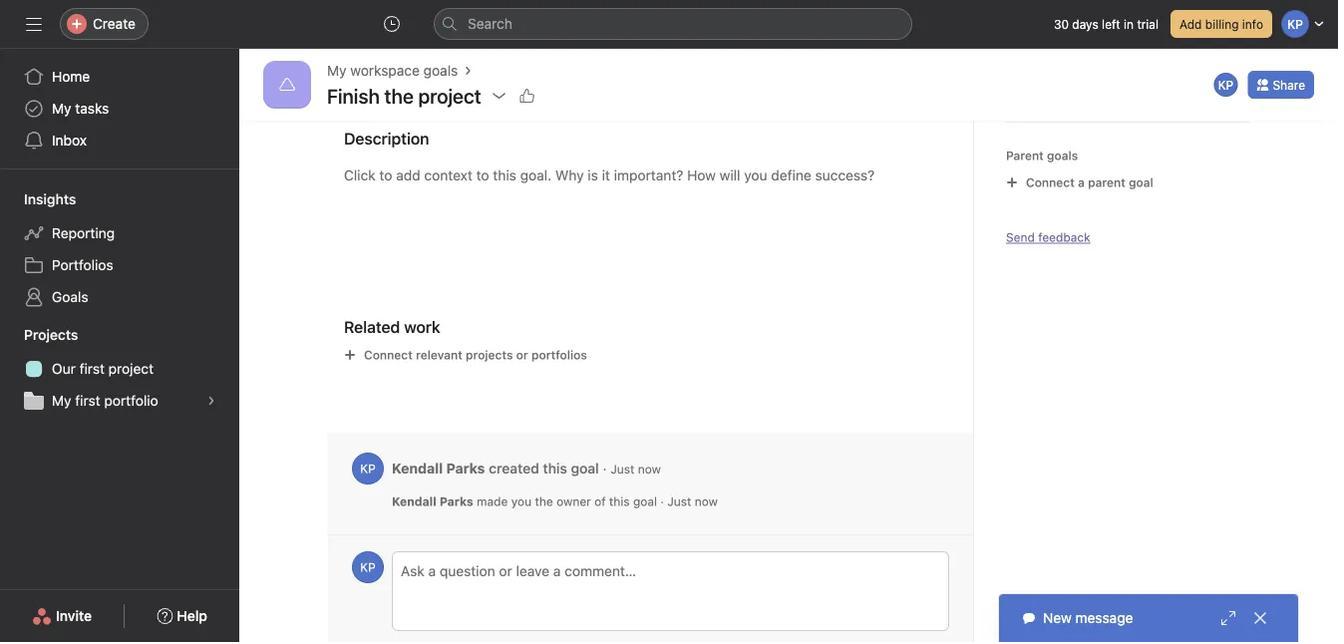Task type: vqa. For each thing, say whether or not it's contained in the screenshot.
My workspace goals link
yes



Task type: locate. For each thing, give the bounding box(es) containing it.
connect for related work
[[364, 348, 413, 362]]

or
[[516, 348, 528, 362]]

this right the of
[[609, 495, 630, 509]]

you
[[512, 495, 532, 509]]

workspace
[[350, 62, 420, 79]]

now
[[638, 462, 661, 476], [695, 495, 718, 509]]

invite button
[[19, 599, 105, 634]]

1 kendall from the top
[[392, 460, 443, 477]]

kendall for made
[[392, 495, 437, 509]]

0 vertical spatial connect
[[1027, 176, 1075, 190]]

parent
[[1007, 149, 1044, 163]]

my first portfolio link
[[12, 385, 227, 417]]

0 vertical spatial just
[[611, 462, 635, 476]]

·
[[603, 460, 607, 477], [661, 495, 664, 509]]

kendall parks link up made
[[392, 460, 485, 477]]

my tasks link
[[12, 93, 227, 125]]

the
[[535, 495, 553, 509]]

share button
[[1248, 71, 1315, 99]]

goals up the project
[[424, 62, 458, 79]]

kp
[[1219, 78, 1234, 92], [360, 462, 376, 476], [360, 561, 376, 575]]

1 vertical spatial goal
[[571, 460, 599, 477]]

goals
[[52, 289, 88, 305]]

just inside kendall parks created this goal · just now
[[611, 462, 635, 476]]

0 vertical spatial first
[[79, 361, 105, 377]]

kendall parks link
[[392, 460, 485, 477], [392, 495, 474, 509]]

kendall parks link left made
[[392, 495, 474, 509]]

connect down related work
[[364, 348, 413, 362]]

created
[[489, 460, 539, 477]]

0 horizontal spatial goal
[[571, 460, 599, 477]]

goal inside button
[[1129, 176, 1154, 190]]

see details, my first portfolio image
[[206, 395, 217, 407]]

· up the of
[[603, 460, 607, 477]]

global element
[[0, 49, 239, 169]]

finish
[[327, 84, 380, 107]]

goals
[[424, 62, 458, 79], [1047, 149, 1079, 163]]

0 horizontal spatial ·
[[603, 460, 607, 477]]

my for my workspace goals
[[327, 62, 347, 79]]

home link
[[12, 61, 227, 93]]

kendall left created
[[392, 460, 443, 477]]

parent goals
[[1007, 149, 1079, 163]]

goal up owner
[[571, 460, 599, 477]]

0 horizontal spatial just
[[611, 462, 635, 476]]

2 kendall from the top
[[392, 495, 437, 509]]

just right the of
[[668, 495, 692, 509]]

0 vertical spatial my
[[327, 62, 347, 79]]

send
[[1007, 230, 1035, 244]]

relevant
[[416, 348, 463, 362]]

goal right parent
[[1129, 176, 1154, 190]]

left
[[1102, 17, 1121, 31]]

30
[[1054, 17, 1069, 31]]

0 horizontal spatial goals
[[424, 62, 458, 79]]

my inside global element
[[52, 100, 71, 117]]

first inside the "my first portfolio" link
[[75, 393, 100, 409]]

kendall
[[392, 460, 443, 477], [392, 495, 437, 509]]

1 vertical spatial kendall
[[392, 495, 437, 509]]

connect down parent goals
[[1027, 176, 1075, 190]]

1 vertical spatial just
[[668, 495, 692, 509]]

parks left made
[[440, 495, 474, 509]]

0 vertical spatial kendall parks link
[[392, 460, 485, 477]]

insights
[[24, 191, 76, 207]]

1 horizontal spatial goal
[[633, 495, 657, 509]]

goal
[[1129, 176, 1154, 190], [571, 460, 599, 477], [633, 495, 657, 509]]

0 vertical spatial now
[[638, 462, 661, 476]]

30 days left in trial
[[1054, 17, 1159, 31]]

now inside kendall parks created this goal · just now
[[638, 462, 661, 476]]

0 horizontal spatial this
[[543, 460, 567, 477]]

1 vertical spatial my
[[52, 100, 71, 117]]

parks up made
[[447, 460, 485, 477]]

· right the of
[[661, 495, 664, 509]]

insights element
[[0, 182, 239, 317]]

expand new message image
[[1221, 611, 1237, 626]]

1 horizontal spatial ·
[[661, 495, 664, 509]]

owner
[[557, 495, 591, 509]]

0 vertical spatial ·
[[603, 460, 607, 477]]

1 horizontal spatial now
[[695, 495, 718, 509]]

1 vertical spatial connect
[[364, 348, 413, 362]]

my up the finish
[[327, 62, 347, 79]]

connect
[[1027, 176, 1075, 190], [364, 348, 413, 362]]

1 horizontal spatial connect
[[1027, 176, 1075, 190]]

0 horizontal spatial now
[[638, 462, 661, 476]]

1 kendall parks link from the top
[[392, 460, 485, 477]]

0 vertical spatial kp button
[[1212, 71, 1240, 99]]

connect relevant projects or portfolios
[[364, 348, 587, 362]]

first inside our first project link
[[79, 361, 105, 377]]

trial
[[1138, 17, 1159, 31]]

0 vertical spatial kp
[[1219, 78, 1234, 92]]

our first project link
[[12, 353, 227, 385]]

my down our
[[52, 393, 71, 409]]

first for our
[[79, 361, 105, 377]]

just up the kendall parks made you the owner of this goal · just now
[[611, 462, 635, 476]]

1 horizontal spatial just
[[668, 495, 692, 509]]

my left tasks
[[52, 100, 71, 117]]

kp button
[[1212, 71, 1240, 99], [352, 453, 384, 485], [352, 552, 384, 584]]

1 horizontal spatial this
[[609, 495, 630, 509]]

first down our first project
[[75, 393, 100, 409]]

1 vertical spatial now
[[695, 495, 718, 509]]

1 vertical spatial ·
[[661, 495, 664, 509]]

parks for made
[[440, 495, 474, 509]]

our
[[52, 361, 76, 377]]

first right our
[[79, 361, 105, 377]]

parent
[[1088, 176, 1126, 190]]

my
[[327, 62, 347, 79], [52, 100, 71, 117], [52, 393, 71, 409]]

just
[[611, 462, 635, 476], [668, 495, 692, 509]]

2 kendall parks link from the top
[[392, 495, 474, 509]]

made
[[477, 495, 508, 509]]

2 vertical spatial my
[[52, 393, 71, 409]]

portfolios
[[532, 348, 587, 362]]

0 vertical spatial goals
[[424, 62, 458, 79]]

goals link
[[12, 281, 227, 313]]

1 horizontal spatial goals
[[1047, 149, 1079, 163]]

tasks
[[75, 100, 109, 117]]

1 vertical spatial goals
[[1047, 149, 1079, 163]]

1 vertical spatial parks
[[440, 495, 474, 509]]

create
[[93, 15, 136, 32]]

1 vertical spatial kendall parks link
[[392, 495, 474, 509]]

1 vertical spatial this
[[609, 495, 630, 509]]

2 horizontal spatial goal
[[1129, 176, 1154, 190]]

this
[[543, 460, 567, 477], [609, 495, 630, 509]]

kendall parks link for kendall parks created this goal · just now
[[392, 460, 485, 477]]

0 vertical spatial kendall
[[392, 460, 443, 477]]

2 vertical spatial kp button
[[352, 552, 384, 584]]

kendall left made
[[392, 495, 437, 509]]

first
[[79, 361, 105, 377], [75, 393, 100, 409]]

parks
[[447, 460, 485, 477], [440, 495, 474, 509]]

my inside projects element
[[52, 393, 71, 409]]

goals up connect a parent goal button
[[1047, 149, 1079, 163]]

goal right the of
[[633, 495, 657, 509]]

my tasks
[[52, 100, 109, 117]]

days
[[1073, 17, 1099, 31]]

hide sidebar image
[[26, 16, 42, 32]]

in
[[1124, 17, 1134, 31]]

0 horizontal spatial connect
[[364, 348, 413, 362]]

portfolios link
[[12, 249, 227, 281]]

my for my tasks
[[52, 100, 71, 117]]

1 vertical spatial first
[[75, 393, 100, 409]]

this up the kendall parks made you the owner of this goal · just now
[[543, 460, 567, 477]]

0 vertical spatial goal
[[1129, 176, 1154, 190]]

0 vertical spatial parks
[[447, 460, 485, 477]]



Task type: describe. For each thing, give the bounding box(es) containing it.
of
[[595, 495, 606, 509]]

1 vertical spatial kp
[[360, 462, 376, 476]]

projects
[[24, 327, 78, 343]]

add billing info button
[[1171, 10, 1273, 38]]

connect a parent goal button
[[998, 169, 1163, 197]]

connect for parent goals
[[1027, 176, 1075, 190]]

project
[[108, 361, 154, 377]]

the project
[[385, 84, 481, 107]]

description
[[344, 129, 429, 148]]

kendall parks created this goal · just now
[[392, 460, 661, 477]]

projects button
[[0, 325, 78, 345]]

my first portfolio
[[52, 393, 158, 409]]

our first project
[[52, 361, 154, 377]]

inbox
[[52, 132, 87, 149]]

related work
[[344, 318, 441, 337]]

insights button
[[0, 190, 76, 209]]

my for my first portfolio
[[52, 393, 71, 409]]

search
[[468, 15, 513, 32]]

kendall parks link for ·
[[392, 495, 474, 509]]

finish the project
[[327, 84, 481, 107]]

help
[[177, 608, 207, 624]]

projects element
[[0, 317, 239, 421]]

invite
[[56, 608, 92, 624]]

projects
[[466, 348, 513, 362]]

share
[[1273, 78, 1306, 92]]

add billing info
[[1180, 17, 1264, 31]]

create button
[[60, 8, 149, 40]]

add
[[1180, 17, 1203, 31]]

goals inside my workspace goals link
[[424, 62, 458, 79]]

kendall parks made you the owner of this goal · just now
[[392, 495, 718, 509]]

send feedback
[[1007, 230, 1091, 244]]

a
[[1078, 176, 1085, 190]]

2 vertical spatial goal
[[633, 495, 657, 509]]

history image
[[384, 16, 400, 32]]

0 vertical spatial this
[[543, 460, 567, 477]]

first for my
[[75, 393, 100, 409]]

my workspace goals link
[[327, 60, 458, 82]]

parks for created
[[447, 460, 485, 477]]

kendall for created
[[392, 460, 443, 477]]

home
[[52, 68, 90, 85]]

info
[[1243, 17, 1264, 31]]

show options image
[[491, 88, 507, 104]]

new message
[[1043, 610, 1134, 626]]

search button
[[434, 8, 913, 40]]

search list box
[[434, 8, 913, 40]]

send feedback link
[[1007, 228, 1091, 246]]

0 likes. click to like this task image
[[519, 88, 535, 104]]

feedback
[[1039, 230, 1091, 244]]

1 vertical spatial kp button
[[352, 453, 384, 485]]

my workspace goals
[[327, 62, 458, 79]]

inbox link
[[12, 125, 227, 157]]

reporting
[[52, 225, 115, 241]]

portfolio
[[104, 393, 158, 409]]

2 vertical spatial kp
[[360, 561, 376, 575]]

close image
[[1253, 611, 1269, 626]]

reporting link
[[12, 217, 227, 249]]

connect relevant projects or portfolios button
[[335, 341, 596, 369]]

billing
[[1206, 17, 1239, 31]]

help button
[[144, 599, 220, 634]]

portfolios
[[52, 257, 113, 273]]

connect a parent goal
[[1027, 176, 1154, 190]]



